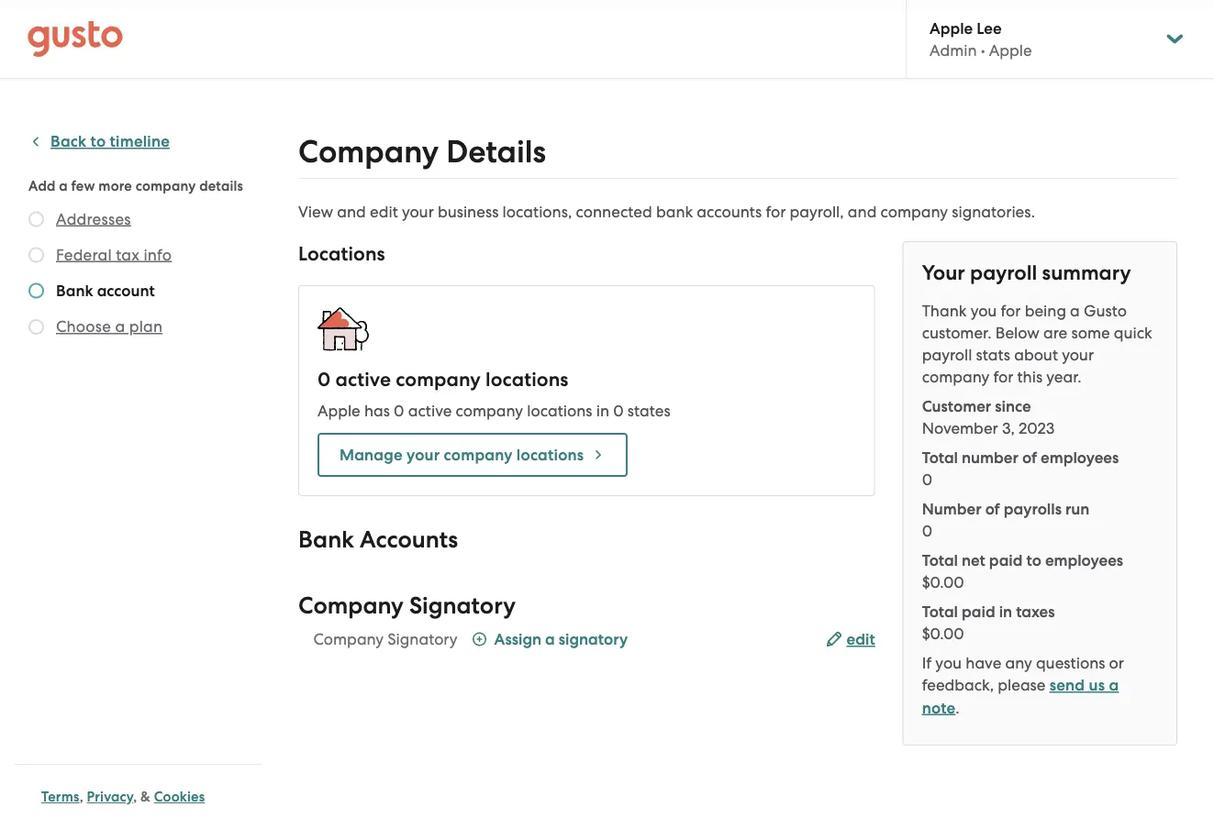 Task type: locate. For each thing, give the bounding box(es) containing it.
1 vertical spatial you
[[936, 654, 962, 673]]

&
[[141, 789, 151, 806]]

0 vertical spatial apple
[[930, 19, 973, 37]]

your right manage
[[407, 446, 440, 464]]

0 vertical spatial bank
[[56, 281, 93, 300]]

.
[[956, 699, 960, 717]]

total up if
[[922, 603, 958, 621]]

employees inside total number of employees 0
[[1041, 448, 1119, 467]]

a inside list
[[115, 318, 125, 336]]

if you have any questions or feedback, please
[[922, 654, 1124, 695]]

0 horizontal spatial bank
[[56, 281, 93, 300]]

check image
[[28, 212, 44, 227], [28, 283, 44, 299], [28, 319, 44, 335]]

locations up apple has 0 active company locations in 0 states
[[486, 369, 569, 391]]

you up customer.
[[971, 302, 997, 320]]

0 vertical spatial to
[[90, 132, 106, 151]]

and right view
[[337, 203, 366, 221]]

check image for choose a plan
[[28, 319, 44, 335]]

for left 'payroll,' at the top of page
[[766, 203, 786, 221]]

0 vertical spatial company
[[298, 134, 439, 171]]

employees
[[1041, 448, 1119, 467], [1045, 551, 1124, 570]]

$0.00 down net
[[922, 574, 964, 592]]

terms link
[[41, 789, 80, 806]]

1 vertical spatial paid
[[962, 603, 996, 621]]

of
[[1022, 448, 1037, 467], [985, 500, 1000, 519]]

0 vertical spatial edit
[[370, 203, 398, 221]]

0 horizontal spatial in
[[596, 402, 609, 420]]

you for if
[[936, 654, 962, 673]]

a for add a few more company details
[[59, 178, 68, 194]]

2 total from the top
[[922, 551, 958, 570]]

total inside total number of employees 0
[[922, 448, 958, 467]]

0 horizontal spatial to
[[90, 132, 106, 151]]

net
[[962, 551, 986, 570]]

locations down apple has 0 active company locations in 0 states
[[517, 446, 584, 464]]

a left plan at the left top of the page
[[115, 318, 125, 336]]

employees down run
[[1045, 551, 1124, 570]]

$0.00 up if
[[922, 625, 964, 643]]

questions
[[1036, 654, 1105, 673]]

0 vertical spatial check image
[[28, 212, 44, 227]]

, left &
[[133, 789, 137, 806]]

signatory
[[559, 630, 628, 649]]

, left "privacy"
[[80, 789, 83, 806]]

1 vertical spatial bank
[[298, 526, 354, 554]]

thank
[[922, 302, 967, 320]]

1 horizontal spatial and
[[848, 203, 877, 221]]

apple for has
[[318, 402, 360, 420]]

paid inside "total net paid to employees $0.00"
[[989, 551, 1023, 570]]

signatories.
[[952, 203, 1035, 221]]

0 vertical spatial in
[[596, 402, 609, 420]]

gusto
[[1084, 302, 1127, 320]]

active
[[335, 369, 391, 391], [408, 402, 452, 420]]

note
[[922, 699, 956, 718]]

1 horizontal spatial of
[[1022, 448, 1037, 467]]

payroll down customer.
[[922, 346, 972, 364]]

a
[[59, 178, 68, 194], [1070, 302, 1080, 320], [115, 318, 125, 336], [545, 630, 555, 649], [1109, 676, 1119, 695]]

choose a plan
[[56, 318, 163, 336]]

check image
[[28, 247, 44, 263]]

taxes
[[1016, 603, 1055, 621]]

1 horizontal spatial you
[[971, 302, 997, 320]]

bank up choose on the left top of page
[[56, 281, 93, 300]]

1 vertical spatial your
[[1062, 346, 1094, 364]]

total left net
[[922, 551, 958, 570]]

and right 'payroll,' at the top of page
[[848, 203, 877, 221]]

2 vertical spatial check image
[[28, 319, 44, 335]]

1 total from the top
[[922, 448, 958, 467]]

0 vertical spatial you
[[971, 302, 997, 320]]

addresses
[[56, 210, 131, 228]]

$0.00
[[922, 574, 964, 592], [922, 625, 964, 643]]

company up your
[[881, 203, 948, 221]]

send
[[1050, 676, 1085, 695]]

assign a signatory
[[494, 630, 628, 649]]

list
[[922, 396, 1158, 645]]

apple right •
[[989, 41, 1032, 59]]

1 vertical spatial in
[[999, 603, 1013, 621]]

view and edit your business locations, connected bank accounts for payroll, and company signatories.
[[298, 203, 1035, 221]]

a inside the thank you for being a gusto customer. below are some quick payroll stats about your company for this year.
[[1070, 302, 1080, 320]]

company inside the thank you for being a gusto customer. below are some quick payroll stats about your company for this year.
[[922, 368, 990, 386]]

bank
[[56, 281, 93, 300], [298, 526, 354, 554]]

1 vertical spatial of
[[985, 500, 1000, 519]]

states
[[628, 402, 671, 420]]

1 vertical spatial $0.00
[[922, 625, 964, 643]]

company signatory
[[298, 593, 516, 621], [313, 631, 458, 649]]

plan
[[129, 318, 163, 336]]

1 vertical spatial to
[[1027, 551, 1042, 570]]

1 horizontal spatial bank
[[298, 526, 354, 554]]

1 vertical spatial edit
[[847, 631, 875, 649]]

thank you for being a gusto customer. below are some quick payroll stats about your company for this year.
[[922, 302, 1153, 386]]

payroll
[[970, 261, 1037, 285], [922, 346, 972, 364]]

has
[[364, 402, 390, 420]]

1 vertical spatial employees
[[1045, 551, 1124, 570]]

locations,
[[503, 203, 572, 221]]

0 horizontal spatial you
[[936, 654, 962, 673]]

manage your company locations
[[340, 446, 584, 464]]

of down the '2023'
[[1022, 448, 1037, 467]]

have
[[966, 654, 1002, 673]]

locations for 0 active company locations
[[486, 369, 569, 391]]

0 vertical spatial payroll
[[970, 261, 1037, 285]]

edit inside button
[[847, 631, 875, 649]]

a right us
[[1109, 676, 1119, 695]]

number
[[962, 448, 1019, 467]]

total
[[922, 448, 958, 467], [922, 551, 958, 570], [922, 603, 958, 621]]

your left business
[[402, 203, 434, 221]]

0
[[318, 369, 331, 391], [394, 402, 404, 420], [613, 402, 624, 420], [922, 471, 933, 489], [922, 522, 933, 541]]

paid down net
[[962, 603, 996, 621]]

to down number of payrolls run 0
[[1027, 551, 1042, 570]]

of left "payrolls"
[[985, 500, 1000, 519]]

total number of employees 0
[[922, 448, 1119, 489]]

0 vertical spatial locations
[[486, 369, 569, 391]]

apple
[[930, 19, 973, 37], [989, 41, 1032, 59], [318, 402, 360, 420]]

company
[[298, 134, 439, 171], [298, 593, 404, 621], [313, 631, 384, 649]]

number of payrolls run 0
[[922, 500, 1090, 541]]

1 horizontal spatial ,
[[133, 789, 137, 806]]

0 vertical spatial signatory
[[409, 593, 516, 621]]

send us a note link
[[922, 676, 1119, 718]]

total inside total paid in taxes $0.00
[[922, 603, 958, 621]]

0 horizontal spatial apple
[[318, 402, 360, 420]]

for down stats at the top of the page
[[994, 368, 1014, 386]]

total for total net paid to employees
[[922, 551, 958, 570]]

apple left has
[[318, 402, 360, 420]]

2 vertical spatial locations
[[517, 446, 584, 464]]

2 vertical spatial apple
[[318, 402, 360, 420]]

a left few
[[59, 178, 68, 194]]

signatory up module__icon___go7vc
[[409, 593, 516, 621]]

signatory
[[409, 593, 516, 621], [388, 631, 458, 649]]

1 $0.00 from the top
[[922, 574, 964, 592]]

0 horizontal spatial active
[[335, 369, 391, 391]]

back to timeline button
[[28, 131, 170, 153]]

0 horizontal spatial of
[[985, 500, 1000, 519]]

a for choose a plan
[[115, 318, 125, 336]]

accounts
[[697, 203, 762, 221]]

customer.
[[922, 324, 992, 342]]

locations left states
[[527, 402, 593, 420]]

in left "taxes"
[[999, 603, 1013, 621]]

1 horizontal spatial to
[[1027, 551, 1042, 570]]

cookies
[[154, 789, 205, 806]]

0 horizontal spatial and
[[337, 203, 366, 221]]

some
[[1072, 324, 1110, 342]]

0 vertical spatial paid
[[989, 551, 1023, 570]]

bank inside list
[[56, 281, 93, 300]]

a up some
[[1070, 302, 1080, 320]]

customer
[[922, 397, 992, 416]]

are
[[1044, 324, 1068, 342]]

3 check image from the top
[[28, 319, 44, 335]]

company
[[136, 178, 196, 194], [881, 203, 948, 221], [922, 368, 990, 386], [396, 369, 481, 391], [456, 402, 523, 420], [444, 446, 513, 464]]

1 horizontal spatial apple
[[930, 19, 973, 37]]

total inside "total net paid to employees $0.00"
[[922, 551, 958, 570]]

payroll up being
[[970, 261, 1037, 285]]

please
[[998, 676, 1046, 695]]

run
[[1066, 500, 1090, 519]]

you inside if you have any questions or feedback, please
[[936, 654, 962, 673]]

signatory left module__icon___go7vc
[[388, 631, 458, 649]]

you inside the thank you for being a gusto customer. below are some quick payroll stats about your company for this year.
[[971, 302, 997, 320]]

total for total number of employees
[[922, 448, 958, 467]]

to right back
[[90, 132, 106, 151]]

employees inside "total net paid to employees $0.00"
[[1045, 551, 1124, 570]]

paid
[[989, 551, 1023, 570], [962, 603, 996, 621]]

bank account
[[56, 281, 155, 300]]

add
[[28, 178, 56, 194]]

3 total from the top
[[922, 603, 958, 621]]

back to timeline
[[50, 132, 170, 151]]

locations for manage your company locations
[[517, 446, 584, 464]]

apple for lee
[[930, 19, 973, 37]]

a right assign
[[545, 630, 555, 649]]

paid inside total paid in taxes $0.00
[[962, 603, 996, 621]]

in left states
[[596, 402, 609, 420]]

manage your company locations link
[[318, 433, 628, 477]]

1 vertical spatial total
[[922, 551, 958, 570]]

0 vertical spatial employees
[[1041, 448, 1119, 467]]

1 check image from the top
[[28, 212, 44, 227]]

company up customer
[[922, 368, 990, 386]]

2 $0.00 from the top
[[922, 625, 964, 643]]

2 vertical spatial total
[[922, 603, 958, 621]]

details
[[446, 134, 546, 171]]

0 vertical spatial $0.00
[[922, 574, 964, 592]]

connected
[[576, 203, 652, 221]]

check image down add
[[28, 212, 44, 227]]

summary
[[1042, 261, 1131, 285]]

tax
[[116, 246, 140, 264]]

1 vertical spatial apple
[[989, 41, 1032, 59]]

1 vertical spatial active
[[408, 402, 452, 420]]

you right if
[[936, 654, 962, 673]]

your
[[402, 203, 434, 221], [1062, 346, 1094, 364], [407, 446, 440, 464]]

total down november on the right bottom
[[922, 448, 958, 467]]

active down 0 active company locations
[[408, 402, 452, 420]]

0 horizontal spatial ,
[[80, 789, 83, 806]]

active up has
[[335, 369, 391, 391]]

customer since november 3, 2023
[[922, 397, 1055, 438]]

1 horizontal spatial edit
[[847, 631, 875, 649]]

,
[[80, 789, 83, 806], [133, 789, 137, 806]]

0 inside total number of employees 0
[[922, 471, 933, 489]]

for up below
[[1001, 302, 1021, 320]]

1 and from the left
[[337, 203, 366, 221]]

admin
[[930, 41, 977, 59]]

being
[[1025, 302, 1067, 320]]

check image down check image
[[28, 283, 44, 299]]

0 vertical spatial total
[[922, 448, 958, 467]]

to
[[90, 132, 106, 151], [1027, 551, 1042, 570]]

your
[[922, 261, 965, 285]]

1 vertical spatial payroll
[[922, 346, 972, 364]]

1 horizontal spatial active
[[408, 402, 452, 420]]

0 vertical spatial of
[[1022, 448, 1037, 467]]

a inside send us a note
[[1109, 676, 1119, 695]]

accounts
[[360, 526, 458, 554]]

bank left the accounts
[[298, 526, 354, 554]]

apple up admin
[[930, 19, 973, 37]]

paid right net
[[989, 551, 1023, 570]]

check image left choose on the left top of page
[[28, 319, 44, 335]]

company down apple has 0 active company locations in 0 states
[[444, 446, 513, 464]]

employees up run
[[1041, 448, 1119, 467]]

choose
[[56, 318, 111, 336]]

2 check image from the top
[[28, 283, 44, 299]]

1 vertical spatial signatory
[[388, 631, 458, 649]]

1 horizontal spatial in
[[999, 603, 1013, 621]]

1 vertical spatial check image
[[28, 283, 44, 299]]

your down some
[[1062, 346, 1094, 364]]



Task type: vqa. For each thing, say whether or not it's contained in the screenshot.
the middle Apple
yes



Task type: describe. For each thing, give the bounding box(es) containing it.
of inside number of payrolls run 0
[[985, 500, 1000, 519]]

total net paid to employees $0.00
[[922, 551, 1124, 592]]

view
[[298, 203, 333, 221]]

feedback,
[[922, 676, 994, 695]]

bank
[[656, 203, 693, 221]]

info
[[144, 246, 172, 264]]

2023
[[1019, 419, 1055, 438]]

add a few more company details
[[28, 178, 243, 194]]

us
[[1089, 676, 1105, 695]]

privacy
[[87, 789, 133, 806]]

choose a plan button
[[56, 316, 163, 338]]

or
[[1109, 654, 1124, 673]]

bank account list
[[28, 208, 254, 341]]

module__icon___go7vc image
[[472, 632, 487, 647]]

lee
[[977, 19, 1002, 37]]

november
[[922, 419, 998, 438]]

more
[[99, 178, 132, 194]]

manage
[[340, 446, 403, 464]]

0 vertical spatial active
[[335, 369, 391, 391]]

bank for bank accounts
[[298, 526, 354, 554]]

home image
[[28, 21, 123, 57]]

$0.00 inside total paid in taxes $0.00
[[922, 625, 964, 643]]

1 vertical spatial company signatory
[[313, 631, 458, 649]]

payroll inside the thank you for being a gusto customer. below are some quick payroll stats about your company for this year.
[[922, 346, 972, 364]]

company up apple has 0 active company locations in 0 states
[[396, 369, 481, 391]]

total paid in taxes $0.00
[[922, 603, 1055, 643]]

bank for bank account
[[56, 281, 93, 300]]

federal
[[56, 246, 112, 264]]

0 vertical spatial company signatory
[[298, 593, 516, 621]]

business
[[438, 203, 499, 221]]

company up manage your company locations link
[[456, 402, 523, 420]]

1 vertical spatial for
[[1001, 302, 1021, 320]]

stats
[[976, 346, 1011, 364]]

1 vertical spatial locations
[[527, 402, 593, 420]]

apple has 0 active company locations in 0 states
[[318, 402, 671, 420]]

terms
[[41, 789, 80, 806]]

to inside "total net paid to employees $0.00"
[[1027, 551, 1042, 570]]

0 active company locations
[[318, 369, 569, 391]]

2 vertical spatial your
[[407, 446, 440, 464]]

•
[[981, 41, 985, 59]]

your payroll summary
[[922, 261, 1131, 285]]

addresses button
[[56, 208, 131, 230]]

federal tax info button
[[56, 244, 172, 266]]

quick
[[1114, 324, 1153, 342]]

0 inside number of payrolls run 0
[[922, 522, 933, 541]]

of inside total number of employees 0
[[1022, 448, 1037, 467]]

check image for addresses
[[28, 212, 44, 227]]

1 vertical spatial company
[[298, 593, 404, 621]]

federal tax info
[[56, 246, 172, 264]]

bank accounts
[[298, 526, 458, 554]]

you for thank
[[971, 302, 997, 320]]

2 horizontal spatial apple
[[989, 41, 1032, 59]]

assign a signatory button
[[472, 629, 628, 653]]

1 , from the left
[[80, 789, 83, 806]]

year.
[[1047, 368, 1082, 386]]

privacy link
[[87, 789, 133, 806]]

2 vertical spatial company
[[313, 631, 384, 649]]

company right the "more"
[[136, 178, 196, 194]]

3,
[[1002, 419, 1015, 438]]

to inside button
[[90, 132, 106, 151]]

$0.00 inside "total net paid to employees $0.00"
[[922, 574, 964, 592]]

this
[[1017, 368, 1043, 386]]

0 vertical spatial for
[[766, 203, 786, 221]]

2 and from the left
[[848, 203, 877, 221]]

0 horizontal spatial edit
[[370, 203, 398, 221]]

account
[[97, 281, 155, 300]]

apple lee admin • apple
[[930, 19, 1032, 59]]

payroll,
[[790, 203, 844, 221]]

assign
[[494, 630, 542, 649]]

total for total paid in taxes
[[922, 603, 958, 621]]

0 vertical spatial your
[[402, 203, 434, 221]]

terms , privacy , & cookies
[[41, 789, 205, 806]]

edit button
[[827, 629, 875, 651]]

if
[[922, 654, 932, 673]]

locations
[[298, 243, 385, 266]]

send us a note
[[922, 676, 1119, 718]]

below
[[996, 324, 1040, 342]]

back
[[50, 132, 87, 151]]

timeline
[[110, 132, 170, 151]]

any
[[1006, 654, 1032, 673]]

a for assign a signatory
[[545, 630, 555, 649]]

cookies button
[[154, 787, 205, 809]]

your inside the thank you for being a gusto customer. below are some quick payroll stats about your company for this year.
[[1062, 346, 1094, 364]]

list containing customer since
[[922, 396, 1158, 645]]

2 , from the left
[[133, 789, 137, 806]]

in inside total paid in taxes $0.00
[[999, 603, 1013, 621]]

2 vertical spatial for
[[994, 368, 1014, 386]]

since
[[995, 397, 1031, 416]]

details
[[199, 178, 243, 194]]

few
[[71, 178, 95, 194]]

about
[[1014, 346, 1058, 364]]



